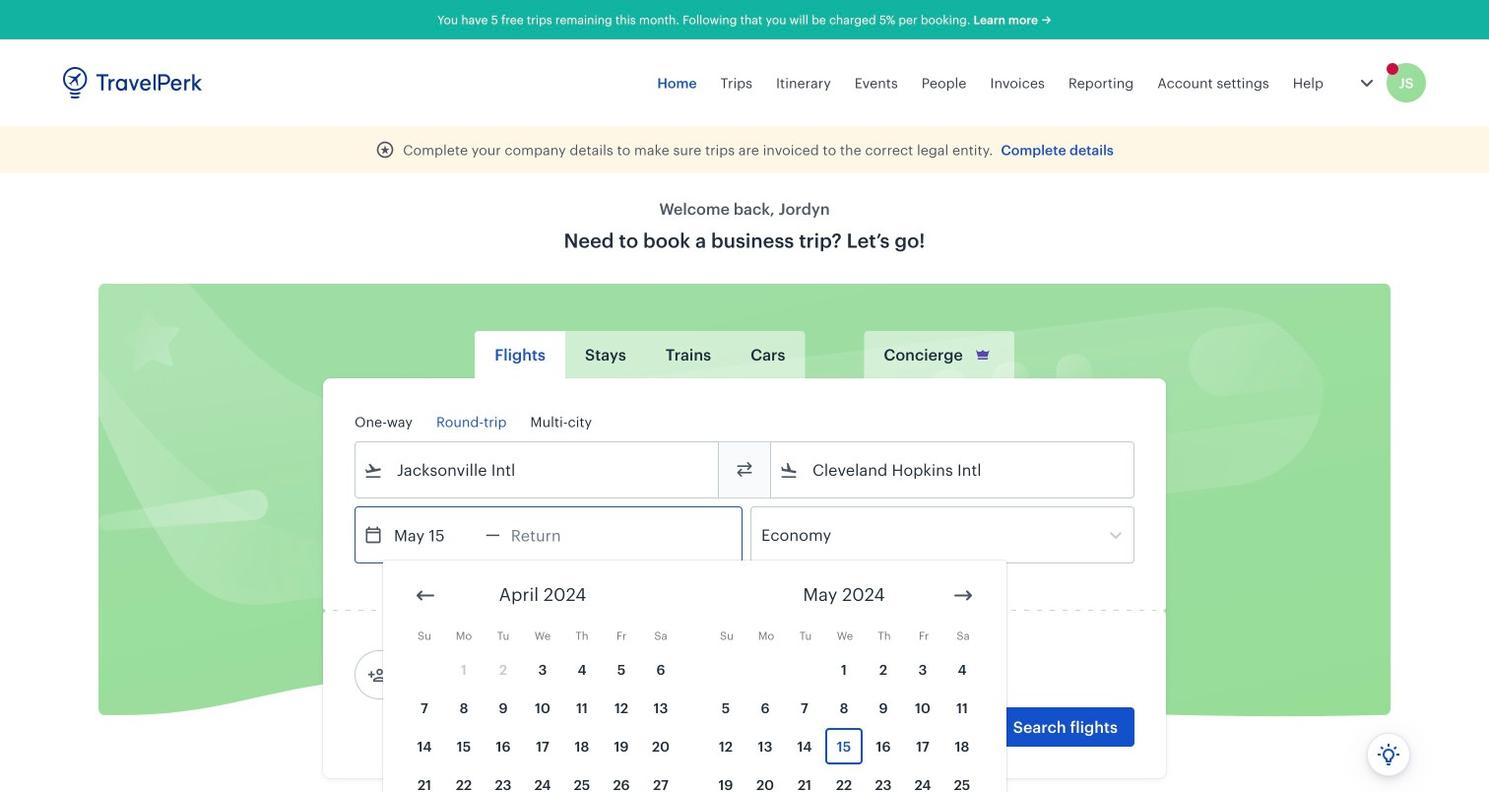 Task type: locate. For each thing, give the bounding box(es) containing it.
Return text field
[[500, 507, 603, 563]]

move forward to switch to the next month. image
[[952, 584, 975, 607]]

move backward to switch to the previous month. image
[[414, 584, 437, 607]]

To search field
[[799, 454, 1108, 486]]

Depart text field
[[383, 507, 486, 563]]



Task type: describe. For each thing, give the bounding box(es) containing it.
Add first traveler search field
[[387, 659, 592, 691]]

From search field
[[383, 454, 693, 486]]

calendar application
[[383, 561, 1490, 792]]



